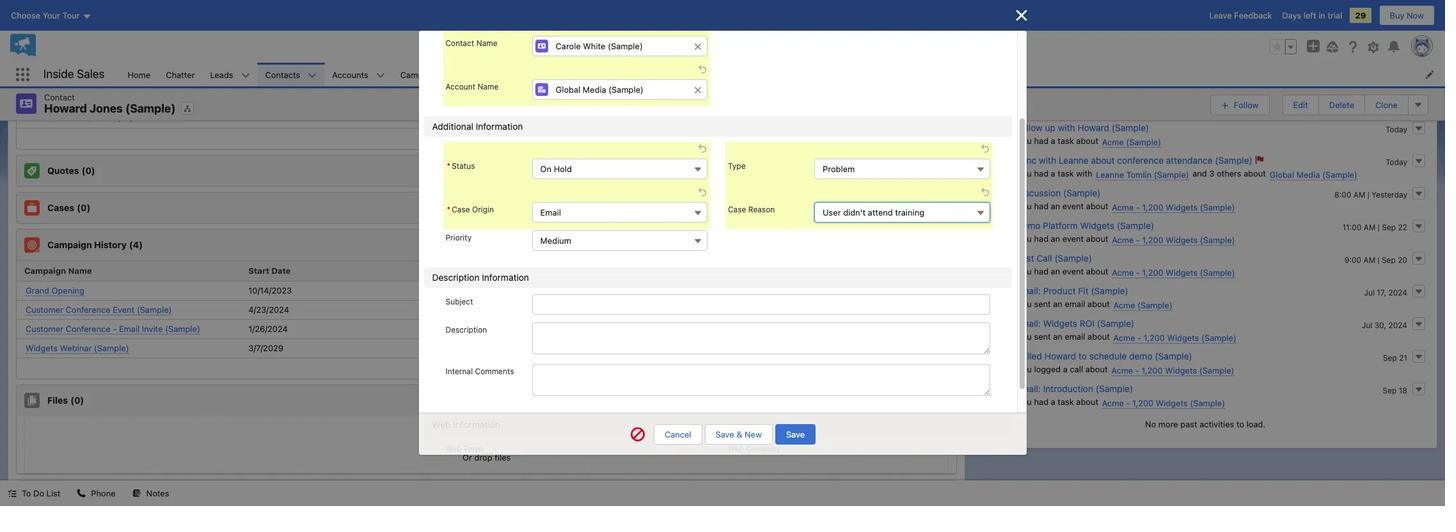 Task type: vqa. For each thing, say whether or not it's contained in the screenshot.
Others
yes



Task type: describe. For each thing, give the bounding box(es) containing it.
21
[[1400, 353, 1408, 363]]

you had an event about acme - 1,200 widgets (sample) for (sample)
[[1018, 266, 1235, 277]]

stage: down accounts link
[[338, 91, 363, 101]]

call for (sample)
[[1037, 253, 1053, 263]]

leads
[[210, 69, 233, 80]]

list containing home
[[120, 63, 1446, 86]]

email: introduction (sample) link
[[1016, 383, 1133, 394]]

home link
[[120, 63, 158, 86]]

170
[[56, 34, 69, 44]]

customer for customer conference event (sample)
[[26, 304, 63, 315]]

1,200 for 9:00 am | sep 20
[[1143, 267, 1164, 277]]

close up contact image
[[24, 66, 46, 76]]

call for maria
[[578, 69, 593, 80]]

0 horizontal spatial howard
[[44, 102, 87, 115]]

1 horizontal spatial type
[[728, 162, 746, 171]]

send letter
[[482, 69, 527, 80]]

acme - 1,200 widgets (sample) link for 9:00 am | sep 20
[[1112, 267, 1235, 278]]

(sample) inside you have an upcoming task about acme - 1,200 widgets (sample)
[[1240, 72, 1275, 82]]

close inside acme - 200 widgets (sample) stage: amount: close date:
[[651, 66, 673, 76]]

campaign for campaign history (4)
[[47, 239, 92, 250]]

lost
[[139, 91, 156, 101]]

files for add files
[[920, 395, 938, 405]]

1,200 for 11:00 am | sep 22
[[1143, 235, 1164, 245]]

save & new button
[[705, 424, 773, 445]]

upcoming
[[1002, 34, 1045, 44]]

no
[[1146, 419, 1157, 429]]

20
[[1398, 255, 1408, 265]]

acme - 1,200 widgets (sample) link for 8:00 am | yesterday
[[1112, 202, 1235, 213]]

days
[[1283, 10, 1302, 20]]

a for you had a task about acme (sample)
[[1051, 135, 1056, 146]]

event inside customer conference event (sample) link
[[113, 304, 135, 315]]

conference for event
[[66, 304, 111, 315]]

- inside you sent an email about acme - 1,200 widgets (sample)
[[1138, 332, 1142, 343]]

cases
[[47, 202, 74, 213]]

acme - 1,200 widgets (sample) link for tomorrow
[[1152, 72, 1275, 83]]

(sample) inside you sent an email about acme - 1,200 widgets (sample)
[[1202, 332, 1237, 343]]

email: introduction (sample)
[[1016, 383, 1133, 394]]

1 horizontal spatial email
[[475, 324, 496, 334]]

campaign for campaign name
[[24, 266, 66, 276]]

acme - 140 widgets (sample) link
[[339, 34, 455, 44]]

1,200 for 8:00 am | yesterday
[[1143, 202, 1164, 212]]

sales
[[77, 67, 105, 81]]

1 vertical spatial status
[[702, 266, 729, 276]]

send letter link
[[468, 63, 535, 86]]

global
[[1270, 169, 1295, 179]]

task for you had a task with leanne tomlin (sample) and 3 others about global media (sample)
[[1058, 168, 1074, 178]]

discussion (sample) link
[[1016, 187, 1101, 198]]

you had an event about acme - 1,200 widgets (sample) for widgets
[[1018, 233, 1235, 245]]

date: inside $110,000.00 close date:
[[362, 112, 382, 122]]

(sample) inside "link"
[[165, 323, 200, 334]]

acme - 170 widgets (sample)
[[26, 34, 141, 44]]

18
[[1399, 386, 1408, 395]]

task image
[[995, 122, 1010, 137]]

about for sep 21
[[1086, 364, 1108, 374]]

date: inside stage: amount: close date:
[[675, 112, 696, 122]]

save for save & new
[[716, 429, 734, 440]]

1 horizontal spatial howard
[[1045, 350, 1077, 361]]

acme - 300 widgets (sample)
[[26, 80, 143, 90]]

widgets inside you have an upcoming task about acme - 1,200 widgets (sample)
[[1205, 72, 1237, 82]]

cases image
[[24, 200, 40, 215]]

campaign name element
[[17, 261, 243, 281]]

2 case from the left
[[728, 205, 746, 215]]

a for you logged a call about acme - 1,200 widgets (sample)
[[1063, 364, 1068, 374]]

date: up 300
[[48, 66, 69, 76]]

2 horizontal spatial •
[[1392, 11, 1395, 21]]

amount: inside acme - 200 widgets (sample) stage: amount: close date:
[[651, 55, 684, 66]]

email: product fit (sample)
[[1016, 285, 1129, 296]]

0 vertical spatial view
[[1398, 11, 1417, 21]]

17,
[[1377, 288, 1387, 297]]

sep left the 20 at the right of the page
[[1382, 255, 1396, 265]]

text default image for phone
[[77, 489, 86, 498]]

close inside $22,500.00 close date:
[[338, 66, 360, 76]]

- left the 170
[[50, 34, 54, 44]]

first call (sample)
[[1016, 253, 1092, 263]]

inside sales
[[44, 67, 105, 81]]

Contact Name text field
[[532, 36, 708, 57]]

jul 17, 2024
[[1365, 288, 1408, 297]]

an for widgets
[[1054, 331, 1063, 341]]

phone button
[[69, 481, 123, 506]]

Subject text field
[[532, 295, 990, 315]]

contacts list item
[[258, 63, 325, 86]]

0 horizontal spatial type
[[475, 266, 496, 276]]

webinar
[[60, 343, 92, 353]]

description for description
[[446, 325, 487, 335]]

200
[[683, 34, 698, 44]]

accounts link
[[325, 63, 376, 86]]

- down leanne tomlin (sample) "link"
[[1136, 202, 1140, 212]]

a for you had a task about acme - 1,200 widgets (sample)
[[1051, 396, 1056, 407]]

acme inside you have an upcoming task about acme - 1,200 widgets (sample)
[[1152, 72, 1173, 82]]

upload files
[[470, 432, 518, 442]]

you sent an email about acme - 1,200 widgets (sample)
[[1018, 331, 1237, 343]]

had for 11:00
[[1034, 233, 1049, 243]]

upcoming & overdue button
[[983, 29, 1429, 50]]

upcoming
[[1067, 71, 1105, 81]]

amount: inside closed lost amount:
[[24, 101, 57, 112]]

you for sep 21
[[1018, 364, 1032, 374]]

contact image
[[16, 93, 36, 114]]

add files
[[902, 395, 938, 405]]

have
[[1034, 71, 1053, 81]]

0 horizontal spatial with
[[1039, 155, 1057, 165]]

0 horizontal spatial new
[[745, 429, 762, 440]]

about down you had a task about acme (sample)
[[1091, 155, 1115, 165]]

acme (sample) link for you sent an email about acme (sample)
[[1114, 300, 1173, 311]]

new quote
[[895, 165, 938, 176]]

had inside you had a task about acme (sample)
[[1034, 135, 1049, 146]]

buy
[[1390, 10, 1405, 20]]

an for call
[[1051, 266, 1061, 276]]

acme inside you sent an email about acme - 1,200 widgets (sample)
[[1114, 332, 1136, 343]]

all down additional information
[[492, 133, 502, 144]]

1 case from the left
[[452, 205, 470, 215]]

0 vertical spatial with
[[1058, 122, 1076, 133]]

had for 9:00
[[1034, 266, 1049, 276]]

drop
[[475, 452, 493, 462]]

inverse image
[[1014, 8, 1029, 23]]

• for expand
[[1341, 11, 1345, 21]]

priority
[[446, 233, 472, 243]]

today for you had a task about acme (sample)
[[1386, 124, 1408, 134]]

sent for 4/23/2024
[[702, 305, 720, 315]]

140
[[369, 34, 384, 44]]

leave feedback link
[[1210, 10, 1272, 20]]

task inside you have an upcoming task about acme - 1,200 widgets (sample)
[[1107, 71, 1124, 81]]

all right "internal"
[[492, 363, 502, 373]]

subject
[[446, 297, 473, 307]]

leave feedback
[[1210, 10, 1272, 20]]

acme - 120 widgets (sample) link
[[652, 80, 768, 91]]

load.
[[1247, 419, 1266, 429]]

0 vertical spatial am
[[1354, 190, 1366, 199]]

name for account name
[[478, 82, 499, 92]]

leanne inside you had a task with leanne tomlin (sample) and 3 others about global media (sample)
[[1096, 169, 1124, 179]]

email: widgets roi (sample) link
[[1016, 318, 1135, 329]]

leads list item
[[203, 63, 258, 86]]

campaigns list item
[[393, 63, 468, 86]]

about for jul 30, 2024
[[1088, 331, 1110, 341]]

1 view all from the top
[[471, 133, 502, 144]]

acme inside you had a task about acme (sample)
[[1102, 137, 1124, 147]]

jones
[[90, 102, 123, 115]]

acme - 170 widgets (sample) link
[[26, 34, 141, 44]]

text default image for notes
[[132, 489, 141, 498]]

all right buy
[[1419, 11, 1429, 21]]

stage: amount: close date:
[[651, 91, 696, 122]]

and
[[1193, 168, 1207, 178]]

about for today
[[1077, 135, 1099, 146]]

campaign history (4)
[[47, 239, 143, 250]]

acme - 1,200 widgets (sample) link for jul 30, 2024
[[1114, 332, 1237, 343]]

about inside you have an upcoming task about acme - 1,200 widgets (sample)
[[1126, 71, 1148, 81]]

10/24/2023
[[423, 112, 468, 122]]

didn't
[[844, 208, 866, 218]]

introduction
[[1044, 383, 1094, 394]]

contact for contact
[[44, 92, 75, 102]]

sep left 21
[[1384, 353, 1397, 363]]

task for you had a task about acme - 1,200 widgets (sample)
[[1058, 396, 1074, 407]]

you for 9:00 am | sep 20
[[1018, 266, 1032, 276]]

notes for notes
[[146, 488, 169, 499]]

refresh
[[1308, 11, 1338, 21]]

opening
[[52, 285, 84, 295]]

files
[[495, 452, 511, 462]]

maria
[[595, 69, 617, 80]]

leave
[[1210, 10, 1232, 20]]

you for today
[[1018, 135, 1032, 146]]

sent for product
[[1034, 299, 1051, 309]]

12/5/2023
[[423, 66, 462, 76]]

(4)
[[129, 239, 143, 250]]

Type button
[[815, 159, 990, 179]]

about for sep 18
[[1077, 396, 1099, 407]]

sync
[[1016, 155, 1037, 165]]

date: inside acme - 200 widgets (sample) stage: amount: close date:
[[675, 66, 696, 76]]

• for 2023
[[1050, 99, 1054, 109]]

event for call
[[1063, 266, 1084, 276]]

(sample) inside you had a task about acme (sample)
[[1127, 137, 1162, 147]]

an for (sample)
[[1051, 201, 1061, 211]]

- inside "link"
[[113, 323, 117, 334]]

training
[[895, 208, 925, 218]]

0 horizontal spatial leanne
[[1059, 155, 1089, 165]]

stage: inside acme - 200 widgets (sample) stage: amount: close date:
[[651, 45, 676, 55]]

jul for email: product fit (sample)
[[1365, 288, 1375, 297]]

3/7/2029
[[249, 343, 283, 353]]

Case Origin, Email button
[[532, 203, 708, 223]]

0 vertical spatial event
[[475, 285, 497, 296]]

stage: down 'close date:'
[[24, 91, 49, 101]]

email for product
[[1065, 299, 1086, 309]]

0 horizontal spatial files
[[47, 395, 68, 406]]

acme (sample) link for you had a task about acme (sample)
[[1102, 137, 1162, 148]]

you logged a call about acme - 1,200 widgets (sample)
[[1018, 364, 1235, 375]]

2 vertical spatial view all link
[[17, 357, 957, 379]]

sep left 18
[[1383, 386, 1397, 395]]

conference for -
[[66, 323, 111, 334]]

Status, On Hold button
[[532, 159, 708, 179]]

sent for widgets
[[1034, 331, 1051, 341]]

send
[[482, 69, 502, 80]]

customer conference event (sample)
[[26, 304, 172, 315]]

event for (sample)
[[1063, 201, 1084, 211]]

Account Name text field
[[532, 80, 708, 100]]

contacts
[[265, 69, 300, 80]]

acme inside you logged a call about acme - 1,200 widgets (sample)
[[1112, 365, 1133, 375]]

accounts
[[332, 69, 369, 80]]

stage: inside stage: amount: close date:
[[651, 91, 676, 101]]

demo platform widgets (sample)
[[1016, 220, 1155, 231]]

* call maria tomorrow (sample)
[[572, 69, 693, 80]]

add files button
[[892, 391, 948, 410]]

email: for email: widgets roi (sample)
[[1016, 318, 1041, 329]]

0 vertical spatial view all link
[[1398, 5, 1430, 26]]

(0) for files (0)
[[70, 395, 84, 406]]

$110,000.00
[[423, 101, 471, 112]]

Case Reason button
[[815, 203, 990, 223]]

email inside "link"
[[119, 323, 140, 334]]

(0) for cases (0)
[[77, 202, 90, 213]]

widgets inside acme - 200 widgets (sample) stage: amount: close date:
[[700, 34, 732, 44]]

acme inside you had a task about acme - 1,200 widgets (sample)
[[1102, 398, 1124, 408]]

you inside you had a task with leanne tomlin (sample) and 3 others about global media (sample)
[[1018, 168, 1032, 178]]

you for 11:00 am | sep 22
[[1018, 233, 1032, 243]]

acme inside you sent an email about acme (sample)
[[1114, 300, 1136, 310]]

10/14/2023
[[249, 285, 292, 296]]



Task type: locate. For each thing, give the bounding box(es) containing it.
with right sync
[[1039, 155, 1057, 165]]

- left 300
[[50, 80, 54, 90]]

1,200 inside you sent an email about acme - 1,200 widgets (sample)
[[1144, 332, 1165, 343]]

account name
[[446, 82, 499, 92]]

a
[[1051, 135, 1056, 146], [1051, 168, 1056, 178], [1063, 364, 1068, 374], [1051, 396, 1056, 407]]

1 horizontal spatial case
[[728, 205, 746, 215]]

view all up web information
[[471, 363, 502, 373]]

Internal Comments text field
[[532, 364, 990, 396]]

today down the this month
[[1386, 124, 1408, 134]]

date: inside $6,000.00 close date:
[[48, 112, 69, 122]]

howard down 300
[[44, 102, 87, 115]]

10 you from the top
[[1018, 396, 1032, 407]]

email down email: product fit (sample) "link"
[[1065, 299, 1086, 309]]

0 vertical spatial negotiation
[[423, 45, 468, 55]]

stage: down tomorrow
[[651, 91, 676, 101]]

1 2024 from the top
[[1389, 288, 1408, 297]]

new for new
[[921, 203, 938, 213]]

(0) for quotes (0)
[[82, 165, 95, 176]]

contact down 300
[[44, 92, 75, 102]]

campaign up grand
[[24, 266, 66, 276]]

11:00 am | sep 22
[[1343, 222, 1408, 232]]

close inside stage: amount: close date:
[[651, 112, 673, 122]]

1 horizontal spatial with
[[1058, 122, 1076, 133]]

user didn't attend training
[[823, 208, 925, 218]]

opportunities link
[[47, 4, 133, 16]]

2 view all from the top
[[471, 363, 502, 373]]

demo
[[1130, 350, 1153, 361]]

upcoming & overdue
[[1002, 34, 1090, 44]]

customer inside "link"
[[26, 323, 63, 334]]

1/26/2024
[[249, 324, 288, 334]]

text default image inside list item
[[703, 70, 712, 79]]

0 vertical spatial you had an event about acme - 1,200 widgets (sample)
[[1018, 201, 1235, 212]]

1 horizontal spatial status
[[702, 266, 729, 276]]

had for sep
[[1034, 396, 1049, 407]]

demo
[[1016, 220, 1041, 231]]

2 horizontal spatial text default image
[[703, 70, 712, 79]]

event down demo platform widgets (sample) link
[[1063, 233, 1084, 243]]

save right save & new button at bottom
[[786, 429, 805, 440]]

notes for notes (3)
[[47, 490, 73, 501]]

customer conference - email invite (sample) link
[[26, 323, 200, 334]]

email image
[[995, 285, 1010, 301]]

1 vertical spatial event
[[1063, 233, 1084, 243]]

leanne tomlin (sample) link
[[1096, 169, 1189, 180]]

0 horizontal spatial &
[[737, 429, 743, 440]]

email: for email: introduction (sample)
[[1016, 383, 1041, 394]]

1 vertical spatial information
[[482, 272, 529, 283]]

new left quote at top
[[895, 165, 912, 176]]

am right 9:00
[[1364, 255, 1376, 265]]

2 vertical spatial you had an event about acme - 1,200 widgets (sample)
[[1018, 266, 1235, 277]]

1 vertical spatial sent
[[1034, 331, 1051, 341]]

0 vertical spatial email
[[1065, 299, 1086, 309]]

Description text field
[[532, 323, 990, 355]]

feedback
[[1235, 10, 1272, 20]]

2024 for email: product fit (sample)
[[1389, 288, 1408, 297]]

files right add
[[920, 395, 938, 405]]

widgets inside you sent an email about acme - 1,200 widgets (sample)
[[1168, 332, 1200, 343]]

notes right the phone
[[146, 488, 169, 499]]

(sample) inside acme - 200 widgets (sample) stage: amount: close date:
[[735, 34, 770, 44]]

follow
[[1234, 100, 1259, 110], [1016, 122, 1043, 133]]

1 vertical spatial view
[[471, 133, 490, 144]]

today up yesterday on the top right of the page
[[1386, 157, 1408, 167]]

1 horizontal spatial files
[[500, 432, 518, 442]]

0 horizontal spatial text default image
[[8, 489, 17, 498]]

acme - 200 widgets (sample) stage: amount: close date:
[[651, 34, 770, 76]]

chatter link
[[158, 63, 203, 86]]

4 you from the top
[[1018, 201, 1032, 211]]

negotiation for acme - 1,200 widgets (sample)
[[423, 91, 468, 101]]

(sample) inside you sent an email about acme (sample)
[[1138, 300, 1173, 310]]

6 had from the top
[[1034, 396, 1049, 407]]

you had an event about acme - 1,200 widgets (sample) down demo platform widgets (sample) link
[[1018, 233, 1235, 245]]

7 you from the top
[[1018, 299, 1032, 309]]

to do list button
[[0, 481, 68, 506]]

information for description information
[[482, 272, 529, 283]]

widgets inside you logged a call about acme - 1,200 widgets (sample)
[[1165, 365, 1197, 375]]

1 vertical spatial view all link
[[17, 128, 957, 149]]

up
[[1045, 122, 1056, 133]]

29
[[1356, 10, 1367, 20]]

2 vertical spatial information
[[453, 419, 500, 430]]

1 vertical spatial campaign
[[24, 266, 66, 276]]

1 sent from the top
[[702, 285, 720, 296]]

phone
[[91, 488, 116, 499]]

2 you had an event about acme - 1,200 widgets (sample) from the top
[[1018, 233, 1235, 245]]

customer down grand
[[26, 304, 63, 315]]

you inside you had a task about acme - 1,200 widgets (sample)
[[1018, 396, 1032, 407]]

name for contact name
[[477, 39, 498, 48]]

2 vertical spatial name
[[68, 266, 92, 276]]

1 vertical spatial call
[[1037, 253, 1053, 263]]

opportunities image
[[24, 2, 40, 18]]

platform
[[1043, 220, 1078, 231]]

acme inside acme - 140 widgets (sample) link
[[339, 34, 361, 44]]

today
[[1386, 124, 1408, 134], [1386, 157, 1408, 167]]

- up you sent an email about acme (sample)
[[1136, 267, 1140, 277]]

about inside you sent an email about acme - 1,200 widgets (sample)
[[1088, 331, 1110, 341]]

follow up with howard (sample) link
[[1016, 122, 1150, 133]]

called howard to schedule demo (sample)
[[1016, 350, 1193, 361]]

None text field
[[815, 442, 990, 462]]

0 horizontal spatial •
[[1050, 99, 1054, 109]]

all left buy
[[1379, 11, 1389, 21]]

sent inside you sent an email about acme - 1,200 widgets (sample)
[[1034, 331, 1051, 341]]

(0) right cases
[[77, 202, 90, 213]]

None text field
[[532, 442, 708, 462]]

september  •  2023
[[1002, 99, 1078, 109]]

0 vertical spatial contact
[[446, 39, 474, 48]]

3 email: from the top
[[1016, 383, 1041, 394]]

name up opening
[[68, 266, 92, 276]]

conference down customer conference event (sample) link
[[66, 323, 111, 334]]

view for middle view all link
[[471, 133, 490, 144]]

to do list
[[22, 488, 60, 499]]

text default image up acme - 120 widgets (sample)
[[703, 70, 712, 79]]

1 customer from the top
[[26, 304, 63, 315]]

text default image inside to do list 'button'
[[8, 489, 17, 498]]

about for 9:00 am | sep 20
[[1087, 266, 1109, 276]]

event down discussion (sample) on the right
[[1063, 201, 1084, 211]]

1 sent from the top
[[1034, 299, 1051, 309]]

8:00
[[1335, 190, 1352, 199]]

sep 21
[[1384, 353, 1408, 363]]

account
[[446, 82, 476, 92]]

tomorrow
[[1372, 60, 1408, 69]]

list item containing *
[[564, 63, 718, 86]]

about down follow up with howard (sample) link
[[1077, 135, 1099, 146]]

acme inside acme - 200 widgets (sample) stage: amount: close date:
[[652, 34, 674, 44]]

| for widgets
[[1378, 222, 1380, 232]]

text default image
[[703, 70, 712, 79], [77, 489, 86, 498], [132, 489, 141, 498]]

1 vertical spatial follow
[[1016, 122, 1043, 133]]

edit
[[1294, 100, 1309, 110]]

- inside you had a task about acme - 1,200 widgets (sample)
[[1127, 398, 1130, 408]]

roi
[[1080, 318, 1095, 329]]

an for product
[[1054, 299, 1063, 309]]

(sample) inside you had a task about acme - 1,200 widgets (sample)
[[1190, 398, 1226, 408]]

acme - 200 widgets (sample) link
[[652, 34, 770, 44]]

about inside you had a task with leanne tomlin (sample) and 3 others about global media (sample)
[[1244, 168, 1266, 178]]

you inside you sent an email about acme (sample)
[[1018, 299, 1032, 309]]

acme inside acme - 120 widgets (sample) link
[[652, 80, 674, 90]]

(3)
[[76, 490, 89, 501]]

negotiation up 10/24/2023
[[423, 91, 468, 101]]

2 email: from the top
[[1016, 318, 1041, 329]]

you inside you have an upcoming task about acme - 1,200 widgets (sample)
[[1018, 71, 1032, 81]]

stage: inside stage: amount:
[[24, 45, 49, 55]]

- left 200
[[677, 34, 680, 44]]

2 horizontal spatial howard
[[1078, 122, 1110, 133]]

1 vertical spatial event
[[113, 304, 135, 315]]

& for save
[[737, 429, 743, 440]]

acme - 1,200 widgets (sample) link for 11:00 am | sep 22
[[1112, 235, 1235, 245]]

| for (sample)
[[1378, 255, 1380, 265]]

text default image inside phone button
[[77, 489, 86, 498]]

30,
[[1375, 320, 1387, 330]]

close down 'close date:'
[[24, 112, 46, 122]]

1 horizontal spatial event
[[475, 285, 497, 296]]

status up the subject text box on the bottom
[[702, 266, 729, 276]]

email:
[[1016, 285, 1041, 296], [1016, 318, 1041, 329], [1016, 383, 1041, 394]]

quote
[[914, 165, 938, 176]]

on hold
[[540, 164, 572, 174]]

had down the first call (sample)
[[1034, 266, 1049, 276]]

a inside you had a task about acme - 1,200 widgets (sample)
[[1051, 396, 1056, 407]]

5 had from the top
[[1034, 266, 1049, 276]]

amount: down 300
[[24, 101, 57, 112]]

* inside list item
[[572, 69, 576, 80]]

new button
[[910, 197, 949, 218]]

information for web information
[[453, 419, 500, 430]]

0 vertical spatial howard
[[44, 102, 87, 115]]

1 horizontal spatial notes
[[146, 488, 169, 499]]

you inside you logged a call about acme - 1,200 widgets (sample)
[[1018, 364, 1032, 374]]

0 vertical spatial conference
[[66, 304, 111, 315]]

0 vertical spatial &
[[1047, 34, 1053, 44]]

1 vertical spatial (0)
[[77, 202, 90, 213]]

text default image inside send letter list item
[[550, 70, 559, 79]]

8 you from the top
[[1018, 331, 1032, 341]]

3 event from the top
[[1063, 266, 1084, 276]]

email: for email: product fit (sample)
[[1016, 285, 1041, 296]]

$22,500.00
[[423, 55, 468, 66]]

email: product fit (sample) link
[[1016, 285, 1129, 296]]

medium
[[540, 236, 571, 246]]

close down tomorrow
[[651, 112, 673, 122]]

1 vertical spatial leanne
[[1096, 169, 1124, 179]]

1 vertical spatial *
[[447, 162, 451, 171]]

with down you had a task about acme (sample)
[[1077, 168, 1093, 178]]

2 sent from the top
[[1034, 331, 1051, 341]]

1 vertical spatial acme (sample) link
[[1114, 300, 1173, 311]]

& left overdue
[[1047, 34, 1053, 44]]

leanne down sync with leanne about conference attendance (sample)
[[1096, 169, 1124, 179]]

an down the first call (sample)
[[1051, 266, 1061, 276]]

- down demo platform widgets (sample) link
[[1136, 235, 1140, 245]]

about down roi
[[1088, 331, 1110, 341]]

about inside you had a task about acme (sample)
[[1077, 135, 1099, 146]]

task down introduction
[[1058, 396, 1074, 407]]

1 horizontal spatial save
[[786, 429, 805, 440]]

1,200 inside you had a task about acme - 1,200 widgets (sample)
[[1133, 398, 1154, 408]]

0 vertical spatial |
[[1368, 190, 1370, 199]]

0 horizontal spatial status
[[452, 162, 475, 171]]

information for additional information
[[476, 121, 523, 132]]

event
[[475, 285, 497, 296], [113, 304, 135, 315]]

0 vertical spatial (0)
[[82, 165, 95, 176]]

accounts list item
[[325, 63, 393, 86]]

2 horizontal spatial email
[[540, 208, 561, 218]]

add
[[902, 395, 918, 405]]

attend
[[868, 208, 893, 218]]

all
[[1379, 11, 1389, 21], [1419, 11, 1429, 21], [492, 133, 502, 144], [492, 363, 502, 373]]

* for * case origin
[[447, 205, 451, 215]]

had down discussion
[[1034, 201, 1049, 211]]

9 you from the top
[[1018, 364, 1032, 374]]

acme - 1,200 widgets (sample) link for sep 18
[[1102, 398, 1226, 409]]

a inside you had a task about acme (sample)
[[1051, 135, 1056, 146]]

send letter list item
[[468, 63, 564, 86]]

email inside button
[[540, 208, 561, 218]]

had for 8:00
[[1034, 201, 1049, 211]]

0 vertical spatial status
[[452, 162, 475, 171]]

- left the '120'
[[677, 80, 680, 90]]

files for upload files
[[500, 432, 518, 442]]

you for jul 30, 2024
[[1018, 331, 1032, 341]]

email inside you sent an email about acme (sample)
[[1065, 299, 1086, 309]]

(sample) inside you logged a call about acme - 1,200 widgets (sample)
[[1200, 365, 1235, 375]]

email: right email image on the right bottom
[[1016, 285, 1041, 296]]

6 you from the top
[[1018, 266, 1032, 276]]

1 email: from the top
[[1016, 285, 1041, 296]]

task inside you had a task about acme - 1,200 widgets (sample)
[[1058, 396, 1074, 407]]

2 vertical spatial |
[[1378, 255, 1380, 265]]

you had an event about acme - 1,200 widgets (sample) down tomlin
[[1018, 201, 1235, 212]]

customer up webinar
[[26, 323, 63, 334]]

3 you from the top
[[1018, 168, 1032, 178]]

closed lost amount:
[[24, 91, 156, 112]]

jul left the '17,'
[[1365, 288, 1375, 297]]

2 had from the top
[[1034, 168, 1049, 178]]

files inside button
[[920, 395, 938, 405]]

about for jul 17, 2024
[[1088, 299, 1110, 309]]

conference inside customer conference event (sample) link
[[66, 304, 111, 315]]

2 2024 from the top
[[1389, 320, 1408, 330]]

with inside you had a task with leanne tomlin (sample) and 3 others about global media (sample)
[[1077, 168, 1093, 178]]

2 event from the top
[[1063, 233, 1084, 243]]

- down upcoming & overdue "dropdown button"
[[1176, 72, 1180, 82]]

new down quote at top
[[921, 203, 938, 213]]

amount: inside stage: amount: close date:
[[651, 101, 684, 112]]

task inside you had a task about acme (sample)
[[1058, 135, 1074, 146]]

- inside you have an upcoming task about acme - 1,200 widgets (sample)
[[1176, 72, 1180, 82]]

1 horizontal spatial text default image
[[132, 489, 141, 498]]

on
[[540, 164, 552, 174]]

close inside $110,000.00 close date:
[[338, 112, 360, 122]]

- left 140
[[363, 34, 367, 44]]

had inside you had a task about acme - 1,200 widgets (sample)
[[1034, 396, 1049, 407]]

notes inside button
[[146, 488, 169, 499]]

-
[[50, 34, 54, 44], [363, 34, 367, 44], [677, 34, 680, 44], [1176, 72, 1180, 82], [50, 80, 54, 90], [363, 80, 367, 90], [677, 80, 680, 90], [1136, 202, 1140, 212], [1136, 235, 1140, 245], [1136, 267, 1140, 277], [113, 323, 117, 334], [1138, 332, 1142, 343], [1136, 365, 1140, 375], [1127, 398, 1130, 408]]

$6,000.00 close date:
[[24, 101, 150, 122]]

1 vertical spatial &
[[737, 429, 743, 440]]

1 vertical spatial to
[[1237, 419, 1245, 429]]

leanne down you had a task about acme (sample)
[[1059, 155, 1089, 165]]

about right upcoming
[[1126, 71, 1148, 81]]

you inside you had a task about acme (sample)
[[1018, 135, 1032, 146]]

0 horizontal spatial save
[[716, 429, 734, 440]]

a down up at the top right of page
[[1051, 135, 1056, 146]]

0 horizontal spatial text default image
[[77, 489, 86, 498]]

2 vertical spatial (0)
[[70, 395, 84, 406]]

0 vertical spatial *
[[572, 69, 576, 80]]

an inside you sent an email about acme - 1,200 widgets (sample)
[[1054, 331, 1063, 341]]

task down follow up with howard (sample) link
[[1058, 135, 1074, 146]]

text default image right letter
[[550, 70, 559, 79]]

email: up called
[[1016, 318, 1041, 329]]

(0) down widgets webinar (sample) link
[[70, 395, 84, 406]]

list
[[120, 63, 1446, 86]]

stage:
[[24, 45, 49, 55], [651, 45, 676, 55], [24, 91, 49, 101], [338, 91, 363, 101], [651, 91, 676, 101]]

0 vertical spatial information
[[476, 121, 523, 132]]

1 vertical spatial type
[[475, 266, 496, 276]]

am
[[1354, 190, 1366, 199], [1364, 222, 1376, 232], [1364, 255, 1376, 265]]

task up discussion (sample) link
[[1058, 168, 1074, 178]]

conference
[[1118, 155, 1164, 165]]

negotiation for acme - 140 widgets (sample)
[[423, 45, 468, 55]]

date: down acme - 1,200 widgets (sample)
[[362, 112, 382, 122]]

follow inside button
[[1234, 100, 1259, 110]]

this
[[1377, 99, 1395, 109]]

0 vertical spatial new
[[895, 165, 912, 176]]

type up 'case reason'
[[728, 162, 746, 171]]

jul for email: widgets roi (sample)
[[1362, 320, 1373, 330]]

1 vertical spatial name
[[478, 82, 499, 92]]

0 vertical spatial sent
[[702, 285, 720, 296]]

- inside you logged a call about acme - 1,200 widgets (sample)
[[1136, 365, 1140, 375]]

today for and
[[1386, 157, 1408, 167]]

task inside you had a task with leanne tomlin (sample) and 3 others about global media (sample)
[[1058, 168, 1074, 178]]

conference down opening
[[66, 304, 111, 315]]

howard up logged
[[1045, 350, 1077, 361]]

2 negotiation from the top
[[423, 91, 468, 101]]

* for * call maria tomorrow (sample)
[[572, 69, 576, 80]]

acme inside 'acme - 170 widgets (sample)' link
[[26, 34, 47, 44]]

grand
[[26, 285, 49, 295]]

an for platform
[[1051, 233, 1061, 243]]

date: inside $22,500.00 close date:
[[362, 66, 382, 76]]

1 horizontal spatial new
[[895, 165, 912, 176]]

event down description information at the bottom of the page
[[475, 285, 497, 296]]

a inside you had a task with leanne tomlin (sample) and 3 others about global media (sample)
[[1051, 168, 1056, 178]]

3
[[1210, 168, 1215, 178]]

1 email from the top
[[1065, 299, 1086, 309]]

- down $22,500.00 close date:
[[363, 80, 367, 90]]

amount: down the '120'
[[651, 101, 684, 112]]

1 vertical spatial sent
[[702, 305, 720, 315]]

month
[[1397, 99, 1423, 109]]

0 vertical spatial campaign
[[47, 239, 92, 250]]

2 vertical spatial event
[[1063, 266, 1084, 276]]

2 vertical spatial email:
[[1016, 383, 1041, 394]]

text default image left the phone
[[77, 489, 86, 498]]

4 had from the top
[[1034, 233, 1049, 243]]

sent inside you sent an email about acme (sample)
[[1034, 299, 1051, 309]]

had inside you had a task with leanne tomlin (sample) and 3 others about global media (sample)
[[1034, 168, 1049, 178]]

an right have
[[1055, 71, 1064, 81]]

1,200 inside you logged a call about acme - 1,200 widgets (sample)
[[1142, 365, 1163, 375]]

text default image left to
[[8, 489, 17, 498]]

a left 'call'
[[1063, 364, 1068, 374]]

about inside you had a task about acme - 1,200 widgets (sample)
[[1077, 396, 1099, 407]]

information
[[476, 121, 523, 132], [482, 272, 529, 283], [453, 419, 500, 430]]

300
[[56, 80, 71, 90]]

4/23/2024
[[249, 305, 289, 315]]

0 horizontal spatial to
[[1079, 350, 1087, 361]]

you had an event about acme - 1,200 widgets (sample)
[[1018, 201, 1235, 212], [1018, 233, 1235, 245], [1018, 266, 1235, 277]]

text error image
[[630, 427, 646, 442]]

notes right "do"
[[47, 490, 73, 501]]

date: down 300
[[48, 112, 69, 122]]

1 vertical spatial view all
[[471, 363, 502, 373]]

user
[[823, 208, 841, 218]]

- down customer conference event (sample) link
[[113, 323, 117, 334]]

2 sent from the top
[[702, 305, 720, 315]]

case left origin
[[452, 205, 470, 215]]

2 email from the top
[[1065, 331, 1086, 341]]

or drop files
[[463, 452, 511, 462]]

3 had from the top
[[1034, 201, 1049, 211]]

2 horizontal spatial files
[[920, 395, 938, 405]]

1 event from the top
[[1063, 201, 1084, 211]]

0 vertical spatial customer
[[26, 304, 63, 315]]

september
[[1002, 99, 1048, 109]]

task right upcoming
[[1107, 71, 1124, 81]]

with right up at the top right of page
[[1058, 122, 1076, 133]]

1 vertical spatial conference
[[66, 323, 111, 334]]

1 horizontal spatial to
[[1237, 419, 1245, 429]]

close inside $6,000.00 close date:
[[24, 112, 46, 122]]

yesterday
[[1372, 190, 1408, 199]]

2024 for email: widgets roi (sample)
[[1389, 320, 1408, 330]]

call
[[578, 69, 593, 80], [1037, 253, 1053, 263]]

0 vertical spatial follow
[[1234, 100, 1259, 110]]

opportunities
[[47, 4, 109, 15]]

1 vertical spatial howard
[[1078, 122, 1110, 133]]

an inside you sent an email about acme (sample)
[[1054, 299, 1063, 309]]

& inside "dropdown button"
[[1047, 34, 1053, 44]]

group
[[1270, 39, 1297, 54]]

2 you from the top
[[1018, 135, 1032, 146]]

0 vertical spatial email:
[[1016, 285, 1041, 296]]

about for 8:00 am | yesterday
[[1087, 201, 1109, 211]]

conference inside the customer conference - email invite (sample) "link"
[[66, 323, 111, 334]]

call inside list item
[[578, 69, 593, 80]]

1 you had an event about acme - 1,200 widgets (sample) from the top
[[1018, 201, 1235, 212]]

internal
[[446, 367, 473, 377]]

jul
[[1365, 288, 1375, 297], [1362, 320, 1373, 330]]

campaigns link
[[393, 63, 452, 86]]

you for sep 18
[[1018, 396, 1032, 407]]

an down email: widgets roi (sample) link
[[1054, 331, 1063, 341]]

acme - 1,200 widgets (sample) link for sep 21
[[1112, 365, 1235, 376]]

2 today from the top
[[1386, 157, 1408, 167]]

attendance
[[1166, 155, 1213, 165]]

an down product
[[1054, 299, 1063, 309]]

1 vertical spatial am
[[1364, 222, 1376, 232]]

0 vertical spatial to
[[1079, 350, 1087, 361]]

about inside you logged a call about acme - 1,200 widgets (sample)
[[1086, 364, 1108, 374]]

1 horizontal spatial contact
[[446, 39, 474, 48]]

text default image
[[550, 70, 559, 79], [8, 489, 17, 498]]

email for widgets
[[1065, 331, 1086, 341]]

2 conference from the top
[[66, 323, 111, 334]]

| left 22
[[1378, 222, 1380, 232]]

0 horizontal spatial contact
[[44, 92, 75, 102]]

new quote button
[[884, 161, 948, 180]]

task for you had a task about acme (sample)
[[1058, 135, 1074, 146]]

clone button
[[1365, 95, 1409, 115]]

1 negotiation from the top
[[423, 45, 468, 55]]

a inside you logged a call about acme - 1,200 widgets (sample)
[[1063, 364, 1068, 374]]

acme inside acme - 300 widgets (sample) link
[[26, 80, 47, 90]]

sent
[[1034, 299, 1051, 309], [1034, 331, 1051, 341]]

0 horizontal spatial follow
[[1016, 122, 1043, 133]]

0 vertical spatial sent
[[1034, 299, 1051, 309]]

1 vertical spatial new
[[921, 203, 938, 213]]

2 customer from the top
[[26, 323, 63, 334]]

name for campaign name
[[68, 266, 92, 276]]

new for new quote
[[895, 165, 912, 176]]

email inside you sent an email about acme - 1,200 widgets (sample)
[[1065, 331, 1086, 341]]

view for view all link to the bottom
[[471, 363, 490, 373]]

text default image inside notes button
[[132, 489, 141, 498]]

reason
[[749, 205, 775, 215]]

date: up acme - 1,200 widgets (sample)
[[362, 66, 382, 76]]

0 vertical spatial type
[[728, 162, 746, 171]]

had up discussion
[[1034, 168, 1049, 178]]

* for * status
[[447, 162, 451, 171]]

date:
[[48, 66, 69, 76], [362, 66, 382, 76], [675, 66, 696, 76], [48, 112, 69, 122], [362, 112, 382, 122], [675, 112, 696, 122]]

1 had from the top
[[1034, 135, 1049, 146]]

view all link
[[1398, 5, 1430, 26], [17, 128, 957, 149], [17, 357, 957, 379]]

save for save
[[786, 429, 805, 440]]

2024 right 30, on the bottom right of page
[[1389, 320, 1408, 330]]

1 vertical spatial text default image
[[8, 489, 17, 498]]

1 conference from the top
[[66, 304, 111, 315]]

- down you logged a call about acme - 1,200 widgets (sample)
[[1127, 398, 1130, 408]]

contact up $22,500.00
[[446, 39, 474, 48]]

sync with leanne about conference attendance (sample)
[[1016, 155, 1253, 165]]

type element
[[470, 261, 697, 281]]

0 vertical spatial name
[[477, 39, 498, 48]]

email up the internal comments
[[475, 324, 496, 334]]

2 save from the left
[[786, 429, 805, 440]]

a for you had a task with leanne tomlin (sample) and 3 others about global media (sample)
[[1051, 168, 1056, 178]]

you inside you sent an email about acme - 1,200 widgets (sample)
[[1018, 331, 1032, 341]]

1 vertical spatial jul
[[1362, 320, 1373, 330]]

about for 11:00 am | sep 22
[[1087, 233, 1109, 243]]

am for (sample)
[[1364, 255, 1376, 265]]

grand opening link
[[26, 285, 84, 296]]

1,200 inside you have an upcoming task about acme - 1,200 widgets (sample)
[[1182, 72, 1203, 82]]

chatter
[[166, 69, 195, 80]]

1 horizontal spatial follow
[[1234, 100, 1259, 110]]

in
[[1319, 10, 1326, 20]]

about down high-priority task image on the top right of page
[[1244, 168, 1266, 178]]

& for upcoming
[[1047, 34, 1053, 44]]

an inside you have an upcoming task about acme - 1,200 widgets (sample)
[[1055, 71, 1064, 81]]

- inside acme - 200 widgets (sample) stage: amount: close date:
[[677, 34, 680, 44]]

internal comments
[[446, 367, 514, 377]]

0 vertical spatial text default image
[[550, 70, 559, 79]]

call right first on the right of page
[[1037, 253, 1053, 263]]

Priority button
[[532, 231, 708, 251]]

1 horizontal spatial •
[[1341, 11, 1345, 21]]

1 today from the top
[[1386, 124, 1408, 134]]

5 you from the top
[[1018, 233, 1032, 243]]

1 vertical spatial description
[[446, 325, 487, 335]]

& inside button
[[737, 429, 743, 440]]

view all down additional information
[[471, 133, 502, 144]]

amount: up inside
[[24, 55, 57, 66]]

view
[[1398, 11, 1417, 21], [471, 133, 490, 144], [471, 363, 490, 373]]

widgets inside you had a task about acme - 1,200 widgets (sample)
[[1156, 398, 1188, 408]]

1 vertical spatial you had an event about acme - 1,200 widgets (sample)
[[1018, 233, 1235, 245]]

search...
[[600, 42, 634, 52]]

case reason
[[728, 205, 775, 215]]

negotiation up 12/5/2023
[[423, 45, 468, 55]]

0 horizontal spatial event
[[113, 304, 135, 315]]

you for jul 17, 2024
[[1018, 299, 1032, 309]]

2 vertical spatial with
[[1077, 168, 1093, 178]]

12/18/2023
[[110, 66, 153, 76]]

sent for 10/14/2023
[[702, 285, 720, 296]]

1 you from the top
[[1018, 71, 1032, 81]]

close date:
[[24, 66, 69, 76]]

howard up you had a task about acme (sample)
[[1078, 122, 1110, 133]]

2024 right the '17,'
[[1389, 288, 1408, 297]]

3 you had an event about acme - 1,200 widgets (sample) from the top
[[1018, 266, 1235, 277]]

list item
[[564, 63, 718, 86]]

no more past activities to load. status
[[982, 419, 1430, 429]]

1 horizontal spatial text default image
[[550, 70, 559, 79]]

save button
[[776, 424, 816, 445]]

event for platform
[[1063, 233, 1084, 243]]

contact for contact name
[[446, 39, 474, 48]]

follow for follow
[[1234, 100, 1259, 110]]

logged
[[1034, 364, 1061, 374]]

email: down logged
[[1016, 383, 1041, 394]]

0 vertical spatial view all
[[471, 133, 502, 144]]

2 vertical spatial *
[[447, 205, 451, 215]]

follow up with howard (sample)
[[1016, 122, 1150, 133]]

status element
[[697, 261, 924, 281]]

2 horizontal spatial with
[[1077, 168, 1093, 178]]

sep left 22
[[1382, 222, 1396, 232]]

new inside 'button'
[[921, 203, 938, 213]]

am for widgets
[[1364, 222, 1376, 232]]

0 vertical spatial description
[[432, 272, 480, 283]]

* left maria at the top left
[[572, 69, 576, 80]]

event
[[1063, 201, 1084, 211], [1063, 233, 1084, 243], [1063, 266, 1084, 276]]

9:00 am | sep 20
[[1345, 255, 1408, 265]]

1,200 for sep 18
[[1133, 398, 1154, 408]]

1 vertical spatial contact
[[44, 92, 75, 102]]

1,200 for sep 21
[[1142, 365, 1163, 375]]

about up fit
[[1087, 266, 1109, 276]]

customer for customer conference - email invite (sample)
[[26, 323, 63, 334]]

high-priority task image
[[1255, 156, 1264, 165]]

description for description information
[[432, 272, 480, 283]]

about inside you sent an email about acme (sample)
[[1088, 299, 1110, 309]]

1 save from the left
[[716, 429, 734, 440]]

start date element
[[243, 261, 470, 281]]



